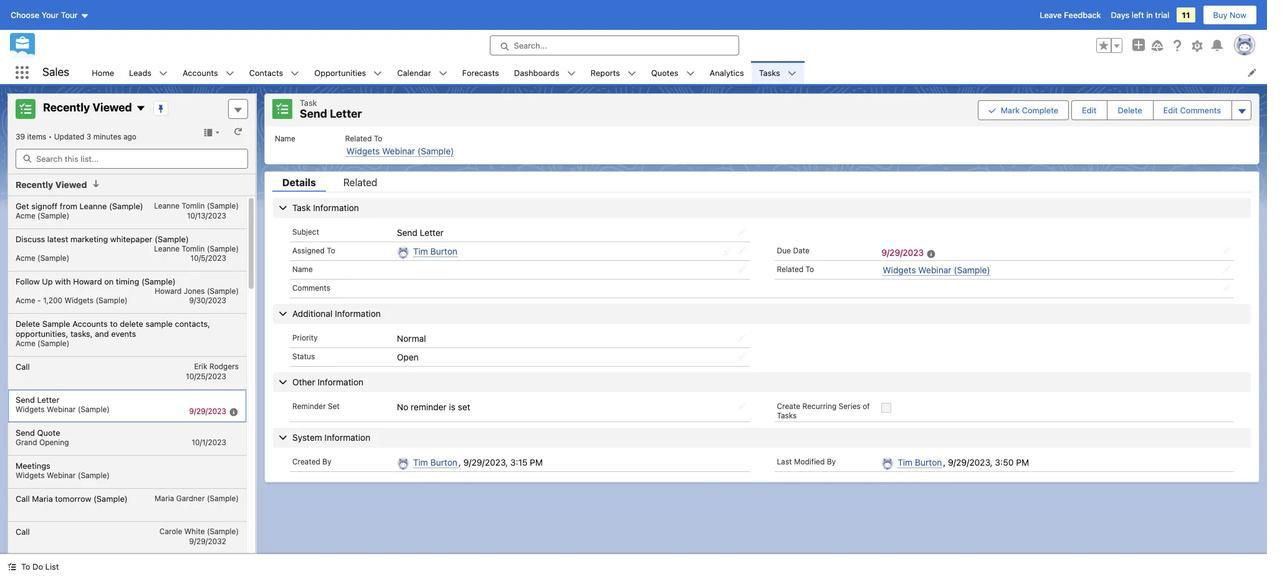 Task type: describe. For each thing, give the bounding box(es) containing it.
discuss latest marketing whitepaper (sample) leanne tomlin (sample)
[[16, 234, 239, 253]]

10/13/2023
[[187, 211, 226, 220]]

call maria tomorrow (sample)
[[16, 494, 128, 504]]

edit comments button
[[1154, 101, 1231, 120]]

with
[[55, 277, 71, 286]]

send quote
[[16, 428, 60, 438]]

0 vertical spatial 9/29/2023
[[882, 247, 924, 258]]

related for related to widgets webinar (sample)
[[345, 134, 372, 143]]

timing
[[116, 277, 139, 286]]

9/29/2023, for 9/29/2023, 3:50 pm
[[948, 458, 993, 468]]

(sample) inside delete sample accounts to delete sample contacts, opportunities, tasks, and events acme (sample)
[[37, 339, 69, 348]]

related to widgets webinar (sample)
[[345, 134, 454, 156]]

0 vertical spatial recently
[[43, 101, 90, 114]]

created by
[[292, 458, 332, 467]]

on
[[104, 277, 114, 286]]

due
[[777, 246, 791, 255]]

information for system information
[[325, 433, 371, 443]]

acme (sample) for discuss latest marketing whitepaper (sample)
[[16, 253, 69, 263]]

0 vertical spatial group
[[1097, 38, 1123, 53]]

leanne up discuss latest marketing whitepaper (sample) leanne tomlin (sample)
[[154, 201, 180, 210]]

3
[[87, 132, 91, 142]]

information for task information
[[313, 202, 359, 213]]

9/29/2032
[[189, 537, 226, 546]]

related link
[[333, 177, 388, 192]]

acme - 1,200 widgets (sample)
[[16, 296, 128, 305]]

forecasts
[[462, 68, 499, 78]]

related to
[[777, 265, 814, 274]]

list containing home
[[84, 61, 1267, 84]]

select an item from this list to open it. list box
[[8, 196, 246, 580]]

related for related to
[[777, 265, 804, 274]]

accounts inside delete sample accounts to delete sample contacts, opportunities, tasks, and events acme (sample)
[[73, 319, 108, 329]]

acme (sample) for get signoff from leanne (sample)
[[16, 211, 69, 220]]

sample
[[146, 319, 173, 329]]

tim for , 9/29/2023, 3:15 pm
[[413, 458, 428, 468]]

recently viewed|tasks|list view element
[[7, 94, 256, 580]]

get
[[16, 201, 29, 211]]

analytics
[[710, 68, 744, 78]]

leave
[[1040, 10, 1062, 20]]

set
[[458, 402, 470, 413]]

tim burton link for , 9/29/2023, 3:15 pm
[[413, 458, 458, 469]]

other
[[292, 377, 315, 388]]

2 maria from the left
[[155, 494, 174, 503]]

list
[[45, 562, 59, 572]]

webinar inside meetings widgets webinar (sample)
[[47, 471, 76, 480]]

to for assigned to
[[327, 246, 335, 255]]

modified
[[794, 458, 825, 467]]

1 vertical spatial viewed
[[55, 180, 87, 190]]

set
[[328, 402, 340, 411]]

1,200
[[43, 296, 62, 305]]

information for additional information
[[335, 308, 381, 319]]

to for related to
[[806, 265, 814, 274]]

status
[[292, 352, 315, 361]]

normal
[[397, 333, 426, 344]]

name inside widgets webinar (sample) list
[[275, 134, 295, 143]]

ago
[[123, 132, 136, 142]]

1 horizontal spatial viewed
[[93, 101, 132, 114]]

opportunities
[[314, 68, 366, 78]]

3:15
[[511, 458, 528, 468]]

other information
[[292, 377, 364, 388]]

send inside the task send letter
[[300, 107, 327, 120]]

leanne inside discuss latest marketing whitepaper (sample) leanne tomlin (sample)
[[154, 244, 180, 253]]

additional information button
[[273, 304, 1251, 324]]

burton for , 9/29/2023, 3:50 pm
[[915, 458, 942, 468]]

rodgers
[[209, 362, 239, 371]]

1 horizontal spatial widgets webinar (sample) link
[[883, 265, 991, 276]]

acme for get signoff from leanne (sample)
[[16, 211, 35, 220]]

text default image for leads
[[159, 69, 168, 78]]

1 by from the left
[[323, 458, 332, 467]]

webinar inside related to widgets webinar (sample)
[[382, 146, 415, 156]]

delete button
[[1108, 101, 1153, 120]]

edit comments
[[1164, 105, 1221, 115]]

quotes link
[[644, 61, 686, 84]]

contacts list item
[[242, 61, 307, 84]]

, 9/29/2023, 3:15 pm
[[459, 458, 543, 468]]

11
[[1182, 10, 1191, 20]]

(sample) inside related to widgets webinar (sample)
[[418, 146, 454, 156]]

meetings widgets webinar (sample)
[[16, 461, 110, 480]]

burton for , 9/29/2023, 3:15 pm
[[430, 458, 458, 468]]

text default image for contacts
[[291, 69, 299, 78]]

now
[[1230, 10, 1247, 20]]

text default image inside recently viewed|tasks|list view "element"
[[136, 104, 146, 114]]

tasks,
[[70, 329, 93, 339]]

analytics link
[[702, 61, 752, 84]]

due date
[[777, 246, 810, 255]]

opportunities,
[[16, 329, 68, 339]]

text default image for reports
[[628, 69, 636, 78]]

widgets inside related to widgets webinar (sample)
[[347, 146, 380, 156]]

tasks link
[[752, 61, 788, 84]]

meetings
[[16, 461, 50, 471]]

quote
[[37, 428, 60, 438]]

edit for edit
[[1082, 105, 1097, 115]]

1 tomlin from the top
[[182, 201, 205, 210]]

tim burton for , 9/29/2023, 3:15 pm
[[413, 458, 458, 468]]

task for information
[[292, 202, 311, 213]]

home
[[92, 68, 114, 78]]

letter inside the task send letter
[[330, 107, 362, 120]]

widgets inside meetings widgets webinar (sample)
[[16, 471, 45, 480]]

acme for follow up with howard on timing (sample)
[[16, 296, 35, 305]]

accounts link
[[175, 61, 225, 84]]

choose
[[11, 10, 39, 20]]

choose your tour button
[[10, 5, 89, 25]]

sales
[[42, 66, 69, 79]]

, 9/29/2023, 3:50 pm
[[944, 458, 1029, 468]]

1 vertical spatial recently viewed
[[16, 180, 87, 190]]

Search Recently Viewed list view. search field
[[16, 149, 248, 169]]

tour
[[61, 10, 78, 20]]

details link
[[272, 177, 326, 192]]

text default image for quotes
[[686, 69, 695, 78]]

last modified by
[[777, 458, 836, 467]]

tim burton link for , 9/29/2023, 3:50 pm
[[898, 458, 942, 469]]

39 items • updated 3 minutes ago
[[16, 132, 136, 142]]

10/5/2023
[[191, 253, 226, 263]]

reminder set
[[292, 402, 340, 411]]

1 vertical spatial name
[[292, 265, 313, 274]]

jones
[[184, 286, 205, 296]]

sample
[[42, 319, 70, 329]]

days left in trial
[[1111, 10, 1170, 20]]

whitepaper
[[110, 234, 152, 244]]

to do list button
[[0, 555, 66, 580]]

comments inside button
[[1181, 105, 1221, 115]]

call for erik rodgers
[[16, 362, 30, 372]]

0 horizontal spatial howard
[[73, 277, 102, 286]]

search... button
[[490, 36, 739, 55]]

opening
[[39, 438, 69, 447]]

contacts
[[249, 68, 283, 78]]

gardner
[[176, 494, 205, 503]]

1 maria from the left
[[32, 494, 53, 504]]

9/29/2023 inside "select an item from this list to open it." list box
[[189, 407, 226, 416]]

additional
[[292, 308, 333, 319]]

reports list item
[[583, 61, 644, 84]]

opportunities list item
[[307, 61, 390, 84]]

quotes list item
[[644, 61, 702, 84]]

updated
[[54, 132, 84, 142]]



Task type: vqa. For each thing, say whether or not it's contained in the screenshot.


Task type: locate. For each thing, give the bounding box(es) containing it.
leads
[[129, 68, 152, 78]]

tim burton for , 9/29/2023, 3:50 pm
[[898, 458, 942, 468]]

edit inside edit button
[[1082, 105, 1097, 115]]

tasks inside "create recurring series of tasks"
[[777, 411, 797, 421]]

text default image inside reports list item
[[628, 69, 636, 78]]

list
[[84, 61, 1267, 84]]

0 vertical spatial viewed
[[93, 101, 132, 114]]

to inside button
[[21, 562, 30, 572]]

tomlin up the 10/13/2023
[[182, 201, 205, 210]]

2 tomlin from the top
[[182, 244, 205, 253]]

to inside related to widgets webinar (sample)
[[374, 134, 382, 143]]

marketing
[[70, 234, 108, 244]]

group containing mark complete
[[978, 99, 1252, 121]]

accounts left to
[[73, 319, 108, 329]]

grand opening
[[16, 438, 69, 447]]

recently up the signoff
[[16, 180, 53, 190]]

text default image for accounts
[[225, 69, 234, 78]]

0 vertical spatial accounts
[[183, 68, 218, 78]]

delete inside delete sample accounts to delete sample contacts, opportunities, tasks, and events acme (sample)
[[16, 319, 40, 329]]

0 horizontal spatial viewed
[[55, 180, 87, 190]]

reports
[[591, 68, 620, 78]]

howard left jones
[[155, 286, 182, 296]]

task
[[300, 98, 317, 108], [292, 202, 311, 213]]

recently up updated
[[43, 101, 90, 114]]

1 acme (sample) from the top
[[16, 211, 69, 220]]

information down related 'link'
[[313, 202, 359, 213]]

task inside the task send letter
[[300, 98, 317, 108]]

task information
[[292, 202, 359, 213]]

acme inside delete sample accounts to delete sample contacts, opportunities, tasks, and events acme (sample)
[[16, 339, 35, 348]]

0 vertical spatial delete
[[1118, 105, 1143, 115]]

by right modified
[[827, 458, 836, 467]]

name up details
[[275, 134, 295, 143]]

1 horizontal spatial comments
[[1181, 105, 1221, 115]]

0 horizontal spatial widgets webinar (sample)
[[16, 405, 110, 414]]

delete for delete
[[1118, 105, 1143, 115]]

0 vertical spatial related
[[345, 134, 372, 143]]

complete
[[1022, 105, 1059, 115]]

task down "details" link
[[292, 202, 311, 213]]

delete inside button
[[1118, 105, 1143, 115]]

acme (sample) down discuss
[[16, 253, 69, 263]]

text default image inside opportunities list item
[[374, 69, 382, 78]]

carole white (sample)
[[159, 527, 239, 536]]

maria left tomorrow at bottom
[[32, 494, 53, 504]]

text default image inside contacts list item
[[291, 69, 299, 78]]

text default image left reports link
[[567, 69, 576, 78]]

(sample) inside meetings widgets webinar (sample)
[[78, 471, 110, 480]]

text default image for tasks
[[788, 69, 797, 78]]

viewed up minutes
[[93, 101, 132, 114]]

maria gardner (sample)
[[155, 494, 239, 503]]

pm right the 3:50
[[1016, 458, 1029, 468]]

1 horizontal spatial maria
[[155, 494, 174, 503]]

0 vertical spatial tomlin
[[182, 201, 205, 210]]

information for other information
[[318, 377, 364, 388]]

calendar list item
[[390, 61, 455, 84]]

1 horizontal spatial accounts
[[183, 68, 218, 78]]

1 vertical spatial call
[[16, 494, 30, 504]]

recurring
[[803, 402, 837, 411]]

text default image inside accounts list item
[[225, 69, 234, 78]]

1 vertical spatial tasks
[[777, 411, 797, 421]]

leanne right from
[[80, 201, 107, 211]]

,
[[459, 458, 461, 468], [944, 458, 946, 468]]

related down the task send letter
[[345, 134, 372, 143]]

carole
[[159, 527, 182, 536]]

events
[[111, 329, 136, 339]]

howard left on
[[73, 277, 102, 286]]

, for , 9/29/2023, 3:15 pm
[[459, 458, 461, 468]]

to down date
[[806, 265, 814, 274]]

1 vertical spatial delete
[[16, 319, 40, 329]]

information up 'set'
[[318, 377, 364, 388]]

mark complete
[[1001, 105, 1059, 115]]

send letter
[[397, 227, 444, 238], [16, 395, 59, 405]]

information right additional in the bottom left of the page
[[335, 308, 381, 319]]

recently viewed up 3
[[43, 101, 132, 114]]

1 horizontal spatial by
[[827, 458, 836, 467]]

3 acme from the top
[[16, 296, 35, 305]]

name
[[275, 134, 295, 143], [292, 265, 313, 274]]

0 horizontal spatial by
[[323, 458, 332, 467]]

leads list item
[[122, 61, 175, 84]]

1 horizontal spatial pm
[[1016, 458, 1029, 468]]

, left the 3:50
[[944, 458, 946, 468]]

to do list
[[21, 562, 59, 572]]

10/25/2023
[[186, 372, 226, 381]]

text default image inside to do list button
[[7, 563, 16, 572]]

0 horizontal spatial letter
[[37, 395, 59, 405]]

2 9/29/2023, from the left
[[948, 458, 993, 468]]

buy
[[1214, 10, 1228, 20]]

acme (sample) up discuss
[[16, 211, 69, 220]]

0 vertical spatial acme (sample)
[[16, 211, 69, 220]]

tasks list item
[[752, 61, 804, 84]]

related inside 'link'
[[343, 177, 378, 188]]

widgets webinar (sample) link
[[347, 146, 454, 157], [883, 265, 991, 276]]

open
[[397, 352, 419, 363]]

recently viewed status
[[16, 132, 54, 142]]

1 horizontal spatial 9/29/2023
[[882, 247, 924, 258]]

None search field
[[16, 149, 248, 169]]

, down set
[[459, 458, 461, 468]]

send
[[300, 107, 327, 120], [397, 227, 418, 238], [16, 395, 35, 405], [16, 428, 35, 438]]

details
[[282, 177, 316, 188]]

reports link
[[583, 61, 628, 84]]

widgets
[[347, 146, 380, 156], [883, 265, 916, 275], [65, 296, 94, 305], [16, 405, 45, 414], [16, 471, 45, 480]]

mark complete button
[[978, 100, 1069, 120]]

forecasts link
[[455, 61, 507, 84]]

1 vertical spatial widgets webinar (sample)
[[16, 405, 110, 414]]

edit button
[[1072, 101, 1107, 120]]

acme for discuss latest marketing whitepaper (sample)
[[16, 253, 35, 263]]

created
[[292, 458, 320, 467]]

0 horizontal spatial accounts
[[73, 319, 108, 329]]

1 call from the top
[[16, 362, 30, 372]]

task for send
[[300, 98, 317, 108]]

1 9/29/2023, from the left
[[464, 458, 508, 468]]

1 horizontal spatial delete
[[1118, 105, 1143, 115]]

call for carole white (sample)
[[16, 527, 30, 537]]

send letter inside "select an item from this list to open it." list box
[[16, 395, 59, 405]]

1 vertical spatial widgets webinar (sample) link
[[883, 265, 991, 276]]

series
[[839, 402, 861, 411]]

letter inside "select an item from this list to open it." list box
[[37, 395, 59, 405]]

acme left tasks,
[[16, 339, 35, 348]]

2 vertical spatial related
[[777, 265, 804, 274]]

text default image right calendar
[[439, 69, 447, 78]]

name down assigned
[[292, 265, 313, 274]]

1 vertical spatial related
[[343, 177, 378, 188]]

4 acme from the top
[[16, 339, 35, 348]]

task down opportunities link
[[300, 98, 317, 108]]

1 acme from the top
[[16, 211, 35, 220]]

leanne right whitepaper
[[154, 244, 180, 253]]

1 vertical spatial acme (sample)
[[16, 253, 69, 263]]

tim for , 9/29/2023, 3:50 pm
[[898, 458, 913, 468]]

9/29/2023, for 9/29/2023, 3:15 pm
[[464, 458, 508, 468]]

tim burton
[[413, 246, 458, 257], [413, 458, 458, 468], [898, 458, 942, 468]]

call down meetings
[[16, 494, 30, 504]]

call down opportunities,
[[16, 362, 30, 372]]

buy now
[[1214, 10, 1247, 20]]

0 horizontal spatial 9/29/2023,
[[464, 458, 508, 468]]

0 vertical spatial recently viewed
[[43, 101, 132, 114]]

no
[[397, 402, 408, 413]]

related for related
[[343, 177, 378, 188]]

text default image inside recently viewed|tasks|list view "element"
[[92, 180, 101, 188]]

pm for , 9/29/2023, 3:50 pm
[[1016, 458, 1029, 468]]

delete
[[1118, 105, 1143, 115], [16, 319, 40, 329]]

to for related to widgets webinar (sample)
[[374, 134, 382, 143]]

signoff
[[31, 201, 58, 211]]

acme down discuss
[[16, 253, 35, 263]]

0 vertical spatial tasks
[[759, 68, 780, 78]]

0 horizontal spatial 9/29/2023
[[189, 407, 226, 416]]

days
[[1111, 10, 1130, 20]]

widgets webinar (sample) list
[[265, 126, 1259, 164]]

text default image
[[225, 69, 234, 78], [439, 69, 447, 78], [567, 69, 576, 78], [686, 69, 695, 78], [136, 104, 146, 114]]

1 vertical spatial accounts
[[73, 319, 108, 329]]

viewed
[[93, 101, 132, 114], [55, 180, 87, 190]]

1 horizontal spatial 9/29/2023,
[[948, 458, 993, 468]]

9/29/2023, left the 3:50
[[948, 458, 993, 468]]

delete for delete sample accounts to delete sample contacts, opportunities, tasks, and events acme (sample)
[[16, 319, 40, 329]]

2 vertical spatial letter
[[37, 395, 59, 405]]

9/29/2023, left the '3:15' at the bottom left
[[464, 458, 508, 468]]

0 vertical spatial name
[[275, 134, 295, 143]]

none search field inside recently viewed|tasks|list view "element"
[[16, 149, 248, 169]]

buy now button
[[1203, 5, 1258, 25]]

1 vertical spatial recently
[[16, 180, 53, 190]]

0 vertical spatial call
[[16, 362, 30, 372]]

webinar
[[382, 146, 415, 156], [919, 265, 952, 275], [47, 405, 76, 414], [47, 471, 76, 480]]

tasks right analytics link
[[759, 68, 780, 78]]

call up to do list button
[[16, 527, 30, 537]]

text default image inside calendar list item
[[439, 69, 447, 78]]

0 horizontal spatial delete
[[16, 319, 40, 329]]

to left do in the bottom left of the page
[[21, 562, 30, 572]]

acme left -
[[16, 296, 35, 305]]

edit right delete button
[[1164, 105, 1178, 115]]

accounts inside list item
[[183, 68, 218, 78]]

minutes
[[93, 132, 121, 142]]

additional information
[[292, 308, 381, 319]]

do
[[32, 562, 43, 572]]

information
[[313, 202, 359, 213], [335, 308, 381, 319], [318, 377, 364, 388], [325, 433, 371, 443]]

edit
[[1082, 105, 1097, 115], [1164, 105, 1178, 115]]

2 edit from the left
[[1164, 105, 1178, 115]]

grand
[[16, 438, 37, 447]]

0 horizontal spatial ,
[[459, 458, 461, 468]]

0 horizontal spatial widgets webinar (sample) link
[[347, 146, 454, 157]]

reminder
[[411, 402, 447, 413]]

acme up discuss
[[16, 211, 35, 220]]

accounts list item
[[175, 61, 242, 84]]

leads link
[[122, 61, 159, 84]]

tim
[[413, 246, 428, 257], [413, 458, 428, 468], [898, 458, 913, 468]]

tomlin inside discuss latest marketing whitepaper (sample) leanne tomlin (sample)
[[182, 244, 205, 253]]

tasks inside tasks link
[[759, 68, 780, 78]]

3 call from the top
[[16, 527, 30, 537]]

text default image for opportunities
[[374, 69, 382, 78]]

1 horizontal spatial letter
[[330, 107, 362, 120]]

text default image for dashboards
[[567, 69, 576, 78]]

0 horizontal spatial send letter
[[16, 395, 59, 405]]

1 vertical spatial send letter
[[16, 395, 59, 405]]

accounts right leads list item
[[183, 68, 218, 78]]

2 , from the left
[[944, 458, 946, 468]]

create recurring series of tasks
[[777, 402, 870, 421]]

0 horizontal spatial comments
[[292, 284, 330, 293]]

widgets webinar (sample) link inside widgets webinar (sample) list
[[347, 146, 454, 157]]

webinar inside the widgets webinar (sample) link
[[919, 265, 952, 275]]

2 call from the top
[[16, 494, 30, 504]]

delete
[[120, 319, 143, 329]]

0 horizontal spatial edit
[[1082, 105, 1097, 115]]

text default image inside dashboards list item
[[567, 69, 576, 78]]

1 vertical spatial comments
[[292, 284, 330, 293]]

1 horizontal spatial howard
[[155, 286, 182, 296]]

accounts
[[183, 68, 218, 78], [73, 319, 108, 329]]

•
[[48, 132, 52, 142]]

edit left delete button
[[1082, 105, 1097, 115]]

system information
[[292, 433, 371, 443]]

date
[[793, 246, 810, 255]]

1 vertical spatial tomlin
[[182, 244, 205, 253]]

text default image inside leads list item
[[159, 69, 168, 78]]

0 horizontal spatial pm
[[530, 458, 543, 468]]

to up related 'link'
[[374, 134, 382, 143]]

related up task information
[[343, 177, 378, 188]]

related
[[345, 134, 372, 143], [343, 177, 378, 188], [777, 265, 804, 274]]

tasks up system information dropdown button
[[777, 411, 797, 421]]

recently viewed up the signoff
[[16, 180, 87, 190]]

1 vertical spatial task
[[292, 202, 311, 213]]

mark
[[1001, 105, 1020, 115]]

1 vertical spatial letter
[[420, 227, 444, 238]]

by
[[323, 458, 332, 467], [827, 458, 836, 467]]

2 pm from the left
[[1016, 458, 1029, 468]]

2 acme from the top
[[16, 253, 35, 263]]

0 vertical spatial widgets webinar (sample) link
[[347, 146, 454, 157]]

viewed up from
[[55, 180, 87, 190]]

text default image
[[159, 69, 168, 78], [291, 69, 299, 78], [374, 69, 382, 78], [628, 69, 636, 78], [788, 69, 797, 78], [92, 180, 101, 188], [7, 563, 16, 572]]

information down 'set'
[[325, 433, 371, 443]]

dashboards list item
[[507, 61, 583, 84]]

widgets webinar (sample) inside "select an item from this list to open it." list box
[[16, 405, 110, 414]]

contacts,
[[175, 319, 210, 329]]

2 by from the left
[[827, 458, 836, 467]]

0 vertical spatial widgets webinar (sample)
[[883, 265, 991, 275]]

0 vertical spatial letter
[[330, 107, 362, 120]]

1 edit from the left
[[1082, 105, 1097, 115]]

2 vertical spatial call
[[16, 527, 30, 537]]

tasks
[[759, 68, 780, 78], [777, 411, 797, 421]]

task information button
[[273, 198, 1251, 218]]

last
[[777, 458, 792, 467]]

text default image right the quotes
[[686, 69, 695, 78]]

1 horizontal spatial edit
[[1164, 105, 1178, 115]]

dashboards
[[514, 68, 560, 78]]

delete right edit button
[[1118, 105, 1143, 115]]

10/1/2023
[[192, 438, 226, 447]]

3:50
[[995, 458, 1014, 468]]

group
[[1097, 38, 1123, 53], [978, 99, 1252, 121]]

to
[[110, 319, 118, 329]]

text default image left contacts link
[[225, 69, 234, 78]]

pm right the '3:15' at the bottom left
[[530, 458, 543, 468]]

erik
[[194, 362, 207, 371]]

tim burton link
[[413, 246, 458, 257], [413, 458, 458, 469], [898, 458, 942, 469]]

2 horizontal spatial letter
[[420, 227, 444, 238]]

to right assigned
[[327, 246, 335, 255]]

contacts link
[[242, 61, 291, 84]]

assigned
[[292, 246, 325, 255]]

1 horizontal spatial widgets webinar (sample)
[[883, 265, 991, 275]]

0 vertical spatial send letter
[[397, 227, 444, 238]]

tomlin down the 10/13/2023
[[182, 244, 205, 253]]

text default image inside tasks list item
[[788, 69, 797, 78]]

0 horizontal spatial maria
[[32, 494, 53, 504]]

related inside related to widgets webinar (sample)
[[345, 134, 372, 143]]

1 horizontal spatial ,
[[944, 458, 946, 468]]

task inside dropdown button
[[292, 202, 311, 213]]

1 vertical spatial group
[[978, 99, 1252, 121]]

delete down -
[[16, 319, 40, 329]]

1 vertical spatial 9/29/2023
[[189, 407, 226, 416]]

by right created
[[323, 458, 332, 467]]

pm for , 9/29/2023, 3:15 pm
[[530, 458, 543, 468]]

2 acme (sample) from the top
[[16, 253, 69, 263]]

no reminder is set
[[397, 402, 470, 413]]

delete sample accounts to delete sample contacts, opportunities, tasks, and events acme (sample)
[[16, 319, 210, 348]]

1 , from the left
[[459, 458, 461, 468]]

edit inside edit comments button
[[1164, 105, 1178, 115]]

items
[[27, 132, 46, 142]]

text default image inside quotes list item
[[686, 69, 695, 78]]

text default image up ago
[[136, 104, 146, 114]]

1 horizontal spatial send letter
[[397, 227, 444, 238]]

tomorrow
[[55, 494, 91, 504]]

feedback
[[1064, 10, 1101, 20]]

0 vertical spatial comments
[[1181, 105, 1221, 115]]

maria left gardner
[[155, 494, 174, 503]]

0 vertical spatial task
[[300, 98, 317, 108]]

edit for edit comments
[[1164, 105, 1178, 115]]

1 pm from the left
[[530, 458, 543, 468]]

text default image for calendar
[[439, 69, 447, 78]]

in
[[1147, 10, 1153, 20]]

, for , 9/29/2023, 3:50 pm
[[944, 458, 946, 468]]

related down due date
[[777, 265, 804, 274]]

latest
[[47, 234, 68, 244]]



